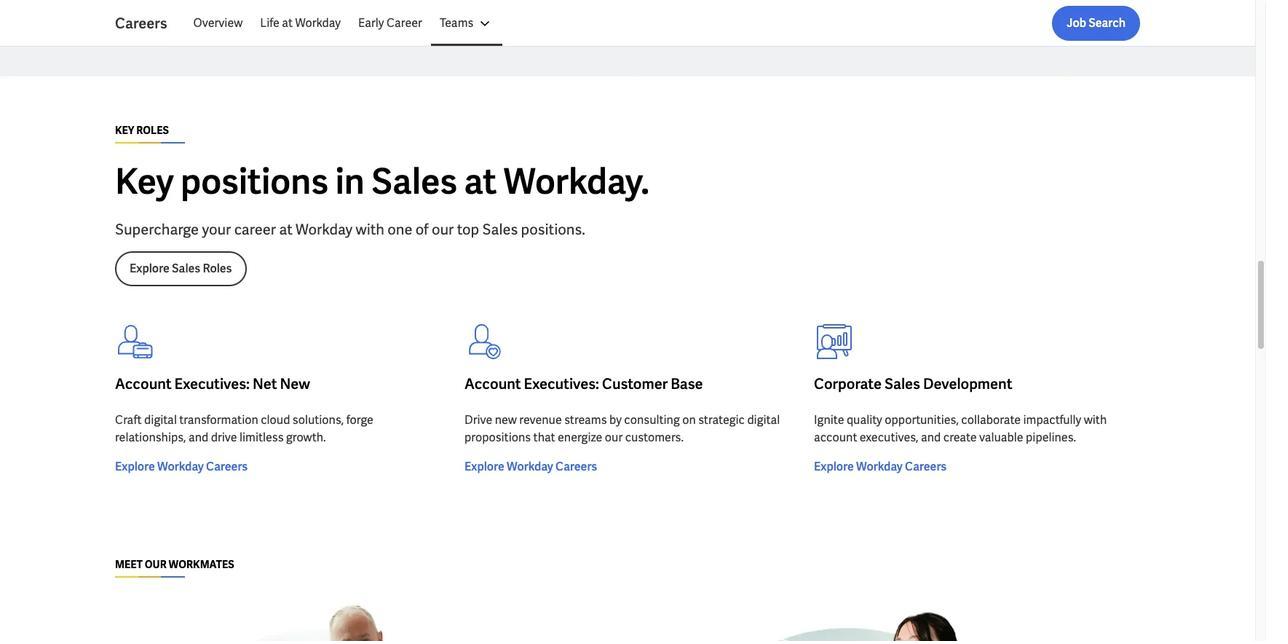 Task type: vqa. For each thing, say whether or not it's contained in the screenshot.
top
yes



Task type: locate. For each thing, give the bounding box(es) containing it.
3 explore workday careers from the left
[[814, 459, 947, 474]]

explore workday careers link
[[115, 458, 248, 476], [465, 458, 597, 476], [814, 458, 947, 476]]

1 explore workday careers from the left
[[115, 459, 248, 474]]

workday right life
[[295, 15, 341, 31]]

menu containing overview
[[185, 6, 503, 41]]

executives: up transformation
[[175, 375, 250, 394]]

account for account executives: net new
[[115, 375, 172, 394]]

explore workday careers link for development
[[814, 458, 947, 476]]

relationships,
[[115, 430, 186, 445]]

2 and from the left
[[921, 430, 941, 445]]

sales right top
[[483, 220, 518, 239]]

digital right the strategic
[[748, 413, 780, 428]]

0 horizontal spatial digital
[[144, 413, 177, 428]]

0 horizontal spatial our
[[432, 220, 454, 239]]

1 horizontal spatial with
[[1084, 413, 1107, 428]]

explore sales roles link
[[115, 252, 247, 287]]

cloud
[[261, 413, 290, 428]]

digital up relationships,
[[144, 413, 177, 428]]

net
[[253, 375, 277, 394]]

explore
[[130, 261, 170, 276], [115, 459, 155, 474], [465, 459, 505, 474], [814, 459, 854, 474]]

key positions in sales at workday.
[[115, 159, 650, 204]]

meet
[[115, 558, 143, 571]]

careers for account executives: customer base
[[556, 459, 597, 474]]

roles
[[136, 124, 169, 137]]

meet our workmates
[[115, 558, 234, 571]]

overview link
[[185, 6, 252, 41]]

careers for account executives: net new
[[206, 459, 248, 474]]

with for in
[[356, 220, 385, 239]]

executives,
[[860, 430, 919, 445]]

impactfully
[[1024, 413, 1082, 428]]

menu
[[185, 6, 503, 41]]

customer
[[602, 375, 668, 394]]

our down by
[[605, 430, 623, 445]]

0 horizontal spatial explore workday careers link
[[115, 458, 248, 476]]

2 explore workday careers from the left
[[465, 459, 597, 474]]

1 horizontal spatial explore workday careers
[[465, 459, 597, 474]]

search
[[1089, 15, 1126, 31]]

explore for corporate sales development
[[814, 459, 854, 474]]

that
[[534, 430, 556, 445]]

explore down propositions
[[465, 459, 505, 474]]

workday down that
[[507, 459, 553, 474]]

account executives: customer base
[[465, 375, 703, 394]]

sales left roles
[[172, 261, 200, 276]]

workday down in
[[296, 220, 353, 239]]

sales up of
[[372, 159, 458, 204]]

explore workday careers
[[115, 459, 248, 474], [465, 459, 597, 474], [814, 459, 947, 474]]

2 horizontal spatial explore workday careers link
[[814, 458, 947, 476]]

0 horizontal spatial and
[[189, 430, 209, 445]]

executives: up revenue
[[524, 375, 599, 394]]

streams
[[565, 413, 607, 428]]

1 horizontal spatial executives:
[[524, 375, 599, 394]]

at right career
[[279, 220, 293, 239]]

1 horizontal spatial digital
[[748, 413, 780, 428]]

2 executives: from the left
[[524, 375, 599, 394]]

early career
[[358, 15, 422, 31]]

teams
[[440, 15, 474, 31]]

with left one
[[356, 220, 385, 239]]

opportunities,
[[885, 413, 959, 428]]

2 horizontal spatial explore workday careers
[[814, 459, 947, 474]]

1 explore workday careers link from the left
[[115, 458, 248, 476]]

customers.
[[625, 430, 684, 445]]

explore down supercharge
[[130, 261, 170, 276]]

account executives: net new
[[115, 375, 310, 394]]

1 digital from the left
[[144, 413, 177, 428]]

explore workday careers down that
[[465, 459, 597, 474]]

workday down relationships,
[[157, 459, 204, 474]]

new
[[280, 375, 310, 394]]

sales
[[372, 159, 458, 204], [483, 220, 518, 239], [172, 261, 200, 276], [885, 375, 921, 394]]

0 horizontal spatial account
[[115, 375, 172, 394]]

explore workday careers for development
[[814, 459, 947, 474]]

1 horizontal spatial explore workday careers link
[[465, 458, 597, 476]]

1 horizontal spatial and
[[921, 430, 941, 445]]

2 account from the left
[[465, 375, 521, 394]]

executives: for net
[[175, 375, 250, 394]]

explore down relationships,
[[115, 459, 155, 474]]

2 explore workday careers link from the left
[[465, 458, 597, 476]]

2 digital from the left
[[748, 413, 780, 428]]

careers
[[115, 14, 167, 33], [206, 459, 248, 474], [556, 459, 597, 474], [905, 459, 947, 474]]

workday down executives,
[[857, 459, 903, 474]]

explore down account
[[814, 459, 854, 474]]

explore workday careers for customer
[[465, 459, 597, 474]]

positions
[[181, 159, 328, 204]]

0 horizontal spatial executives:
[[175, 375, 250, 394]]

explore workday careers down relationships,
[[115, 459, 248, 474]]

account up new
[[465, 375, 521, 394]]

valuable
[[980, 430, 1024, 445]]

account
[[115, 375, 172, 394], [465, 375, 521, 394]]

executives: for customer
[[524, 375, 599, 394]]

digital
[[144, 413, 177, 428], [748, 413, 780, 428]]

positions.
[[521, 220, 586, 239]]

our right of
[[432, 220, 454, 239]]

energize
[[558, 430, 603, 445]]

3 explore workday careers link from the left
[[814, 458, 947, 476]]

explore workday careers link down executives,
[[814, 458, 947, 476]]

in
[[335, 159, 365, 204]]

1 executives: from the left
[[175, 375, 250, 394]]

0 horizontal spatial with
[[356, 220, 385, 239]]

teams button
[[431, 6, 503, 41]]

solutions,
[[293, 413, 344, 428]]

of
[[416, 220, 429, 239]]

at
[[282, 15, 293, 31], [464, 159, 497, 204], [279, 220, 293, 239]]

your
[[202, 220, 231, 239]]

key roles
[[115, 124, 169, 137]]

and down opportunities,
[[921, 430, 941, 445]]

explore workday careers link down relationships,
[[115, 458, 248, 476]]

growth.
[[286, 430, 326, 445]]

account
[[814, 430, 858, 445]]

account up craft
[[115, 375, 172, 394]]

0 vertical spatial at
[[282, 15, 293, 31]]

0 vertical spatial with
[[356, 220, 385, 239]]

with inside ignite quality opportunities, collaborate impactfully with account executives, and create valuable pipelines.
[[1084, 413, 1107, 428]]

executives:
[[175, 375, 250, 394], [524, 375, 599, 394]]

1 and from the left
[[189, 430, 209, 445]]

list
[[185, 6, 1141, 41]]

explore workday careers link down that
[[465, 458, 597, 476]]

workday
[[295, 15, 341, 31], [296, 220, 353, 239], [157, 459, 204, 474], [507, 459, 553, 474], [857, 459, 903, 474]]

and left drive
[[189, 430, 209, 445]]

supercharge your career at workday with one of our top sales positions.
[[115, 220, 586, 239]]

1 horizontal spatial account
[[465, 375, 521, 394]]

at right life
[[282, 15, 293, 31]]

our
[[432, 220, 454, 239], [605, 430, 623, 445]]

consulting
[[625, 413, 680, 428]]

1 account from the left
[[115, 375, 172, 394]]

1 vertical spatial with
[[1084, 413, 1107, 428]]

workday for account executives: net new
[[157, 459, 204, 474]]

with right impactfully
[[1084, 413, 1107, 428]]

new
[[495, 413, 517, 428]]

craft
[[115, 413, 142, 428]]

collaborate
[[962, 413, 1021, 428]]

corporate sales development
[[814, 375, 1013, 394]]

our
[[145, 558, 167, 571]]

with
[[356, 220, 385, 239], [1084, 413, 1107, 428]]

1 vertical spatial our
[[605, 430, 623, 445]]

1 horizontal spatial our
[[605, 430, 623, 445]]

explore workday careers down executives,
[[814, 459, 947, 474]]

0 horizontal spatial explore workday careers
[[115, 459, 248, 474]]

at up top
[[464, 159, 497, 204]]

and
[[189, 430, 209, 445], [921, 430, 941, 445]]



Task type: describe. For each thing, give the bounding box(es) containing it.
base
[[671, 375, 703, 394]]

image of workmate fumi who is in customer sales development image
[[640, 595, 1053, 641]]

explore workday careers link for customer
[[465, 458, 597, 476]]

1 vertical spatial at
[[464, 159, 497, 204]]

ignite quality opportunities, collaborate impactfully with account executives, and create valuable pipelines.
[[814, 413, 1107, 445]]

forge
[[346, 413, 374, 428]]

sales inside explore sales roles link
[[172, 261, 200, 276]]

0 vertical spatial our
[[432, 220, 454, 239]]

career
[[234, 220, 276, 239]]

drive new revenue streams by consulting on strategic digital propositions that energize our customers.
[[465, 413, 780, 445]]

digital inside drive new revenue streams by consulting on strategic digital propositions that energize our customers.
[[748, 413, 780, 428]]

our inside drive new revenue streams by consulting on strategic digital propositions that energize our customers.
[[605, 430, 623, 445]]

drive
[[465, 413, 493, 428]]

sales up opportunities,
[[885, 375, 921, 394]]

quality
[[847, 413, 883, 428]]

early
[[358, 15, 384, 31]]

workmates
[[169, 558, 234, 571]]

image of workmate dean who is a principal managing partner image
[[115, 595, 529, 641]]

corporate
[[814, 375, 882, 394]]

and inside craft digital transformation cloud solutions, forge relationships, and drive limitless growth.
[[189, 430, 209, 445]]

digital inside craft digital transformation cloud solutions, forge relationships, and drive limitless growth.
[[144, 413, 177, 428]]

careers for corporate sales development
[[905, 459, 947, 474]]

life at workday
[[260, 15, 341, 31]]

and inside ignite quality opportunities, collaborate impactfully with account executives, and create valuable pipelines.
[[921, 430, 941, 445]]

key
[[115, 159, 174, 204]]

transformation
[[179, 413, 258, 428]]

top
[[457, 220, 479, 239]]

pipelines.
[[1026, 430, 1077, 445]]

ignite
[[814, 413, 845, 428]]

workday for corporate sales development
[[857, 459, 903, 474]]

explore workday careers for net
[[115, 459, 248, 474]]

one
[[388, 220, 413, 239]]

list containing overview
[[185, 6, 1141, 41]]

by
[[610, 413, 622, 428]]

explore sales roles
[[130, 261, 232, 276]]

strategic
[[699, 413, 745, 428]]

job search
[[1067, 15, 1126, 31]]

explore workday careers link for net
[[115, 458, 248, 476]]

explore for account executives: net new
[[115, 459, 155, 474]]

careers link
[[115, 13, 185, 34]]

at inside the 'life at workday' link
[[282, 15, 293, 31]]

account for account executives: customer base
[[465, 375, 521, 394]]

job
[[1067, 15, 1087, 31]]

roles
[[203, 261, 232, 276]]

revenue
[[520, 413, 562, 428]]

development
[[924, 375, 1013, 394]]

life at workday link
[[252, 6, 350, 41]]

overview
[[193, 15, 243, 31]]

life
[[260, 15, 280, 31]]

explore for account executives: customer base
[[465, 459, 505, 474]]

craft digital transformation cloud solutions, forge relationships, and drive limitless growth.
[[115, 413, 374, 445]]

with for development
[[1084, 413, 1107, 428]]

job search link
[[1053, 6, 1141, 41]]

limitless
[[240, 430, 284, 445]]

key
[[115, 124, 134, 137]]

propositions
[[465, 430, 531, 445]]

2 vertical spatial at
[[279, 220, 293, 239]]

explore for key roles
[[130, 261, 170, 276]]

workday for account executives: customer base
[[507, 459, 553, 474]]

workday inside list
[[295, 15, 341, 31]]

supercharge
[[115, 220, 199, 239]]

early career link
[[350, 6, 431, 41]]

create
[[944, 430, 977, 445]]

career
[[387, 15, 422, 31]]

drive
[[211, 430, 237, 445]]

on
[[683, 413, 696, 428]]

workday.
[[504, 159, 650, 204]]



